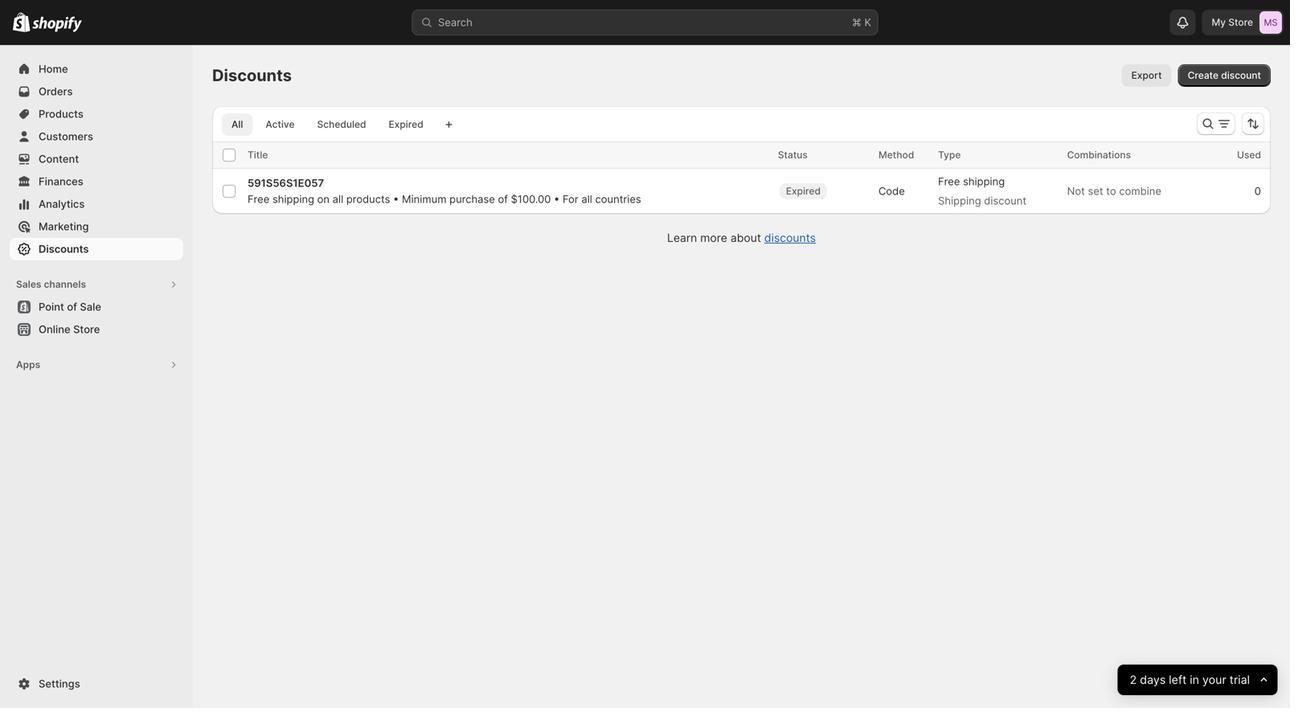 Task type: vqa. For each thing, say whether or not it's contained in the screenshot.
Policy
no



Task type: locate. For each thing, give the bounding box(es) containing it.
sale
[[80, 301, 101, 313]]

0 horizontal spatial •
[[393, 193, 399, 205]]

0 horizontal spatial all
[[333, 193, 343, 205]]

expired right "scheduled"
[[389, 119, 423, 130]]

free for free shipping shipping discount
[[938, 175, 960, 188]]

learn more about discounts
[[667, 231, 816, 245]]

0 horizontal spatial of
[[67, 301, 77, 313]]

create
[[1188, 70, 1219, 81]]

sales
[[16, 279, 41, 290]]

shopify image
[[13, 13, 30, 32]]

of left sale
[[67, 301, 77, 313]]

analytics
[[39, 198, 85, 210]]

analytics link
[[10, 193, 183, 215]]

store right my
[[1229, 16, 1253, 28]]

shipping up shipping
[[963, 175, 1005, 188]]

⌘ k
[[852, 16, 872, 29]]

code
[[879, 185, 905, 197]]

shipping
[[963, 175, 1005, 188], [273, 193, 314, 205]]

create discount
[[1188, 70, 1261, 81]]

finances link
[[10, 170, 183, 193]]

title button
[[248, 147, 284, 163]]

1 horizontal spatial discounts
[[212, 66, 292, 85]]

learn
[[667, 231, 697, 245]]

store inside button
[[73, 323, 100, 336]]

of left $100.00
[[498, 193, 508, 205]]

minimum
[[402, 193, 447, 205]]

on
[[317, 193, 330, 205]]

discounts
[[212, 66, 292, 85], [39, 243, 89, 255]]

• right the products
[[393, 193, 399, 205]]

0 vertical spatial discount
[[1221, 70, 1261, 81]]

0 horizontal spatial free
[[248, 193, 270, 205]]

1 horizontal spatial discount
[[1221, 70, 1261, 81]]

1 vertical spatial shipping
[[273, 193, 314, 205]]

home link
[[10, 58, 183, 80]]

all right the on on the left top of page
[[333, 193, 343, 205]]

type
[[938, 149, 961, 161]]

discounts
[[765, 231, 816, 245]]

free up shipping
[[938, 175, 960, 188]]

products
[[346, 193, 390, 205]]

title
[[248, 149, 268, 161]]

0 vertical spatial of
[[498, 193, 508, 205]]

⌘
[[852, 16, 862, 29]]

point of sale
[[39, 301, 101, 313]]

point of sale link
[[10, 296, 183, 318]]

discounts link
[[765, 231, 816, 245]]

0 horizontal spatial store
[[73, 323, 100, 336]]

1 vertical spatial expired
[[786, 185, 821, 197]]

to
[[1107, 185, 1117, 197]]

export
[[1132, 70, 1162, 81]]

combinations
[[1067, 149, 1131, 161]]

expired
[[389, 119, 423, 130], [786, 185, 821, 197]]

tab list
[[219, 113, 436, 136]]

shipping inside 'free shipping shipping discount'
[[963, 175, 1005, 188]]

1 horizontal spatial shipping
[[963, 175, 1005, 188]]

more
[[700, 231, 728, 245]]

shipping down 591s56s1e057 at the left top of page
[[273, 193, 314, 205]]

free inside 'free shipping shipping discount'
[[938, 175, 960, 188]]

content link
[[10, 148, 183, 170]]

1 horizontal spatial expired
[[786, 185, 821, 197]]

1 vertical spatial of
[[67, 301, 77, 313]]

free shipping shipping discount
[[938, 175, 1027, 207]]

1 horizontal spatial store
[[1229, 16, 1253, 28]]

•
[[393, 193, 399, 205], [554, 193, 560, 205]]

store
[[1229, 16, 1253, 28], [73, 323, 100, 336]]

combine
[[1119, 185, 1162, 197]]

1 horizontal spatial •
[[554, 193, 560, 205]]

all right for
[[582, 193, 592, 205]]

search
[[438, 16, 473, 29]]

1 horizontal spatial all
[[582, 193, 592, 205]]

discount
[[1221, 70, 1261, 81], [984, 195, 1027, 207]]

discount right create
[[1221, 70, 1261, 81]]

online
[[39, 323, 70, 336]]

expired inside tab list
[[389, 119, 423, 130]]

expired inside dropdown button
[[786, 185, 821, 197]]

free
[[938, 175, 960, 188], [248, 193, 270, 205]]

1 horizontal spatial of
[[498, 193, 508, 205]]

of
[[498, 193, 508, 205], [67, 301, 77, 313]]

1 all from the left
[[333, 193, 343, 205]]

0 vertical spatial store
[[1229, 16, 1253, 28]]

discount right shipping
[[984, 195, 1027, 207]]

1 vertical spatial free
[[248, 193, 270, 205]]

expired link
[[379, 113, 433, 136]]

of inside button
[[67, 301, 77, 313]]

• left for
[[554, 193, 560, 205]]

0 horizontal spatial discount
[[984, 195, 1027, 207]]

settings link
[[10, 673, 183, 695]]

my store image
[[1260, 11, 1282, 34]]

0 horizontal spatial expired
[[389, 119, 423, 130]]

discounts down the marketing
[[39, 243, 89, 255]]

status
[[778, 149, 808, 161]]

0 vertical spatial shipping
[[963, 175, 1005, 188]]

0 horizontal spatial shipping
[[273, 193, 314, 205]]

1 vertical spatial discounts
[[39, 243, 89, 255]]

apps button
[[10, 354, 183, 376]]

content
[[39, 153, 79, 165]]

active
[[266, 119, 295, 130]]

0 vertical spatial free
[[938, 175, 960, 188]]

1 horizontal spatial free
[[938, 175, 960, 188]]

free for free shipping on all products • minimum purchase of $100.00 • for all countries
[[248, 193, 270, 205]]

0 vertical spatial expired
[[389, 119, 423, 130]]

discounts up all
[[212, 66, 292, 85]]

orders link
[[10, 80, 183, 103]]

1 vertical spatial discount
[[984, 195, 1027, 207]]

free down 591s56s1e057 at the left top of page
[[248, 193, 270, 205]]

1 vertical spatial store
[[73, 323, 100, 336]]

discount inside button
[[1221, 70, 1261, 81]]

expired down 'status'
[[786, 185, 821, 197]]

all
[[333, 193, 343, 205], [582, 193, 592, 205]]

store down sale
[[73, 323, 100, 336]]

2 days left in your trial
[[1130, 673, 1250, 687]]



Task type: describe. For each thing, give the bounding box(es) containing it.
online store link
[[10, 318, 183, 341]]

my
[[1212, 16, 1226, 28]]

expired button
[[778, 175, 845, 207]]

marketing link
[[10, 215, 183, 238]]

all button
[[222, 113, 253, 136]]

$100.00
[[511, 193, 551, 205]]

left
[[1169, 673, 1187, 687]]

used
[[1237, 149, 1261, 161]]

shipping for shipping
[[963, 175, 1005, 188]]

products
[[39, 108, 83, 120]]

point
[[39, 301, 64, 313]]

marketing
[[39, 220, 89, 233]]

home
[[39, 63, 68, 75]]

method
[[879, 149, 914, 161]]

used button
[[1237, 147, 1278, 163]]

in
[[1190, 673, 1199, 687]]

active link
[[256, 113, 304, 136]]

2 • from the left
[[554, 193, 560, 205]]

not
[[1067, 185, 1085, 197]]

set
[[1088, 185, 1104, 197]]

scheduled link
[[308, 113, 376, 136]]

channels
[[44, 279, 86, 290]]

my store
[[1212, 16, 1253, 28]]

create discount button
[[1178, 64, 1271, 87]]

products link
[[10, 103, 183, 125]]

sales channels button
[[10, 273, 183, 296]]

customers link
[[10, 125, 183, 148]]

591s56s1e057
[[248, 177, 324, 189]]

countries
[[595, 193, 641, 205]]

apps
[[16, 359, 40, 371]]

2 all from the left
[[582, 193, 592, 205]]

online store button
[[0, 318, 193, 341]]

your
[[1203, 673, 1227, 687]]

discounts link
[[10, 238, 183, 260]]

store for online store
[[73, 323, 100, 336]]

finances
[[39, 175, 83, 188]]

shipping
[[938, 195, 981, 207]]

scheduled
[[317, 119, 366, 130]]

0 horizontal spatial discounts
[[39, 243, 89, 255]]

orders
[[39, 85, 73, 98]]

2
[[1130, 673, 1137, 687]]

purchase
[[450, 193, 495, 205]]

2 days left in your trial button
[[1118, 665, 1278, 695]]

sales channels
[[16, 279, 86, 290]]

trial
[[1230, 673, 1250, 687]]

store for my store
[[1229, 16, 1253, 28]]

point of sale button
[[0, 296, 193, 318]]

export button
[[1122, 64, 1172, 87]]

days
[[1140, 673, 1166, 687]]

shopify image
[[32, 16, 82, 33]]

k
[[865, 16, 872, 29]]

customers
[[39, 130, 93, 143]]

discount inside 'free shipping shipping discount'
[[984, 195, 1027, 207]]

about
[[731, 231, 761, 245]]

free shipping on all products • minimum purchase of $100.00 • for all countries
[[248, 193, 641, 205]]

settings
[[39, 678, 80, 690]]

1 • from the left
[[393, 193, 399, 205]]

shipping for on
[[273, 193, 314, 205]]

tab list containing all
[[219, 113, 436, 136]]

all
[[232, 119, 243, 130]]

0 vertical spatial discounts
[[212, 66, 292, 85]]

online store
[[39, 323, 100, 336]]

for
[[563, 193, 579, 205]]

0
[[1255, 185, 1261, 197]]

not set to combine
[[1067, 185, 1162, 197]]



